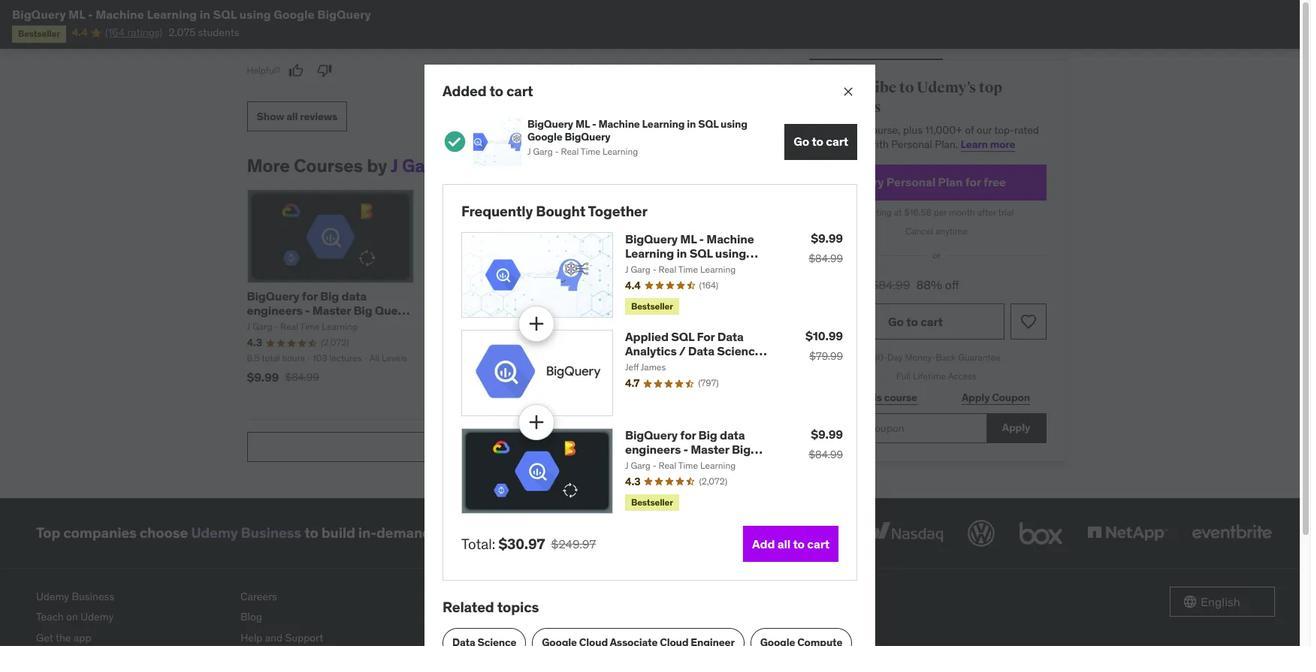 Task type: locate. For each thing, give the bounding box(es) containing it.
4.4 up 5.5
[[606, 336, 621, 350]]

$9.99 $84.99 88% off
[[827, 275, 959, 293]]

internals
[[247, 317, 296, 332], [661, 456, 711, 471]]

1 vertical spatial bigquery for big data engineers - master big query internals link
[[625, 427, 763, 471]]

4.4 for apache
[[606, 336, 621, 350]]

1 vertical spatial bigquery ml - machine learning in sql using google bigquery
[[625, 231, 754, 275]]

related topics
[[443, 598, 539, 616]]

bigquery for big data engineers - master big query internals up "103"
[[247, 289, 409, 332]]

hands- up for
[[701, 289, 742, 304]]

1659 reviews element
[[680, 337, 706, 349]]

a up (1,758)
[[506, 289, 514, 304]]

apache
[[426, 289, 468, 304], [606, 289, 648, 304]]

bigquery ml - machine learning in sql using google bigquery
[[12, 7, 371, 22], [625, 231, 754, 275]]

cart right add
[[807, 536, 830, 551]]

internals inside the "added to cart" dialog
[[661, 456, 711, 471]]

2 all from the left
[[537, 352, 547, 364]]

go left courses,
[[794, 134, 809, 149]]

to inside 'subscribe to udemy's top courses'
[[899, 78, 914, 97]]

data for $9.99
[[720, 427, 745, 442]]

mark review by jairo wilmer garcia m. as unhelpful image
[[592, 63, 607, 78]]

0 horizontal spatial bigquery for big data engineers - master big query internals
[[247, 289, 409, 332]]

1 horizontal spatial for
[[680, 427, 696, 442]]

apache inside apache flink | a real time & hands-on course on flink j garg - real time learning
[[426, 289, 468, 304]]

master
[[312, 303, 351, 318], [691, 442, 729, 457]]

udemy's
[[917, 78, 976, 97]]

build left in-
[[321, 524, 355, 542]]

1 horizontal spatial get
[[827, 123, 844, 136]]

$84.99 down "103"
[[285, 370, 319, 384]]

lectures right "103"
[[329, 352, 362, 364]]

get the app link
[[36, 628, 228, 646]]

0 vertical spatial this
[[846, 123, 864, 136]]

to up applied
[[646, 303, 658, 318]]

bigquery ml - machine learning in sql using google bigquery j garg - real time learning
[[528, 117, 748, 157]]

total right the 6
[[434, 352, 452, 364]]

2 hours from the left
[[454, 352, 477, 364]]

google
[[274, 7, 315, 22], [528, 130, 562, 143], [625, 260, 665, 275]]

3 lectures from the left
[[684, 352, 716, 364]]

query for bestseller
[[625, 456, 659, 471]]

related
[[443, 598, 494, 616]]

| for beam
[[685, 289, 689, 304]]

(2,072) inside the "added to cart" dialog
[[699, 475, 727, 487]]

0 horizontal spatial business
[[72, 590, 114, 603]]

0 horizontal spatial apache
[[426, 289, 468, 304]]

course up (1,758)
[[485, 303, 523, 318]]

$84.99 down the 62
[[644, 370, 678, 384]]

|
[[501, 289, 504, 304], [685, 289, 689, 304]]

j inside bigquery ml - machine learning in sql using google bigquery j garg - real time learning
[[528, 146, 531, 157]]

| right the beam on the top
[[685, 289, 689, 304]]

bigquery inside applied sql for data analytics / data science with bigquery
[[655, 358, 707, 373]]

query for $9.99
[[375, 303, 409, 318]]

| up (1,758)
[[501, 289, 504, 304]]

4.4 inside the "added to cart" dialog
[[625, 279, 641, 292]]

1 horizontal spatial |
[[685, 289, 689, 304]]

at
[[894, 206, 902, 218]]

ratings)
[[127, 26, 163, 39]]

or right sell
[[497, 631, 507, 645]]

0 vertical spatial master
[[312, 303, 351, 318]]

bigquery ml - machine learning in sql using google bigquery up (164)
[[625, 231, 754, 275]]

$84.99 left "88%"
[[871, 277, 910, 292]]

this for gift
[[864, 391, 882, 405]]

bestseller for bigquery ml - machine learning in sql using google bigquery
[[631, 300, 673, 312]]

apache up pipelines
[[606, 289, 648, 304]]

for
[[697, 329, 715, 344]]

go to cart down courses
[[794, 134, 848, 149]]

added to cart dialog
[[425, 65, 875, 646]]

0 vertical spatial (2,072)
[[321, 337, 349, 348]]

0 vertical spatial udemy
[[191, 524, 238, 542]]

levels
[[382, 352, 407, 364], [550, 352, 575, 364], [736, 352, 762, 364]]

55 lectures
[[485, 352, 530, 364]]

in inside bigquery ml - machine learning in sql using google bigquery
[[677, 246, 687, 261]]

&
[[573, 289, 581, 304]]

engineers inside the "added to cart" dialog
[[625, 442, 681, 457]]

to left udemy's
[[899, 78, 914, 97]]

1 horizontal spatial 4.3
[[426, 336, 442, 350]]

this up courses,
[[846, 123, 864, 136]]

1 vertical spatial google
[[528, 130, 562, 143]]

1 vertical spatial personal
[[887, 174, 936, 189]]

wishlist image
[[1019, 313, 1037, 331]]

0 horizontal spatial google
[[274, 7, 315, 22]]

1 horizontal spatial all
[[778, 536, 791, 551]]

0 horizontal spatial hours
[[282, 352, 305, 364]]

hands- inside apache flink | a real time & hands-on course on flink j garg - real time learning
[[426, 303, 467, 318]]

business up app
[[72, 590, 114, 603]]

plan
[[938, 174, 963, 189]]

support
[[285, 631, 323, 645]]

all for reviews
[[286, 109, 298, 123]]

build up "(1,659)"
[[660, 303, 689, 318]]

careers
[[240, 590, 277, 603]]

volkswagen image
[[965, 517, 998, 550]]

after
[[977, 206, 996, 218]]

0 horizontal spatial for
[[302, 289, 318, 304]]

apply down the coupon
[[1002, 421, 1030, 435]]

to inside button
[[793, 536, 805, 551]]

3 all from the left
[[724, 352, 734, 364]]

query
[[375, 303, 409, 318], [625, 456, 659, 471]]

0 horizontal spatial levels
[[382, 352, 407, 364]]

0 vertical spatial query
[[375, 303, 409, 318]]

master down 797 reviews element
[[691, 442, 729, 457]]

0 vertical spatial bigquery ml - machine learning in sql using google bigquery
[[12, 7, 371, 22]]

report abuse button
[[247, 432, 773, 462]]

all for apache flink | a real time & hands-on course on flink
[[537, 352, 547, 364]]

bigquery
[[12, 7, 66, 22], [317, 7, 371, 22], [528, 117, 573, 131], [565, 130, 611, 143], [625, 231, 678, 246], [668, 260, 720, 275], [247, 289, 299, 304], [655, 358, 707, 373], [625, 427, 678, 442]]

0 horizontal spatial |
[[501, 289, 504, 304]]

udemy business link up get the app link
[[36, 587, 228, 607]]

data for 8.5 total hours
[[342, 289, 367, 304]]

personal inside try personal plan for free link
[[887, 174, 936, 189]]

gift
[[843, 391, 861, 405]]

1 horizontal spatial internals
[[661, 456, 711, 471]]

lectures down 1758 reviews element
[[497, 352, 530, 364]]

helpful? left the mark review by jairo wilmer garcia m. as helpful image
[[522, 64, 555, 76]]

for inside the "added to cart" dialog
[[680, 427, 696, 442]]

personal up '$16.58'
[[887, 174, 936, 189]]

add all to cart
[[752, 536, 830, 551]]

2,075 students
[[169, 26, 239, 39]]

0 horizontal spatial all levels
[[370, 352, 407, 364]]

1 horizontal spatial a
[[691, 289, 698, 304]]

0 vertical spatial apply
[[962, 391, 990, 405]]

1 vertical spatial 2072 reviews element
[[699, 475, 727, 488]]

1 horizontal spatial apache
[[606, 289, 648, 304]]

bigquery for big data engineers - master big query internals down 797 reviews element
[[625, 427, 751, 471]]

jeff
[[625, 362, 639, 373]]

hands- up 6 total hours
[[426, 303, 467, 318]]

2 helpful? from the left
[[522, 64, 555, 76]]

internals for $9.99
[[247, 317, 296, 332]]

udemy up app
[[81, 610, 114, 624]]

udemy up teach
[[36, 590, 69, 603]]

bestseller for bigquery for big data engineers - master big query internals
[[631, 496, 673, 508]]

or down anytime
[[933, 250, 941, 261]]

55
[[485, 352, 495, 364]]

total right 5.5
[[620, 352, 638, 364]]

2 horizontal spatial total
[[620, 352, 638, 364]]

103 lectures
[[313, 352, 362, 364]]

1 all levels from the left
[[370, 352, 407, 364]]

| inside apache flink | a real time & hands-on course on flink j garg - real time learning
[[501, 289, 504, 304]]

data
[[342, 289, 367, 304], [713, 303, 738, 318], [720, 427, 745, 442]]

1 vertical spatial get
[[36, 631, 53, 645]]

this inside 'get this course, plus 11,000+ of our top-rated courses, with personal plan.'
[[846, 123, 864, 136]]

0 vertical spatial udemy business link
[[191, 524, 301, 542]]

0 horizontal spatial internals
[[247, 317, 296, 332]]

course down full
[[884, 391, 917, 405]]

personal inside 'get this course, plus 11,000+ of our top-rated courses, with personal plan.'
[[891, 138, 932, 151]]

j garg - real time learning for 2072 reviews element associated with $9.99
[[247, 321, 357, 332]]

62 lectures
[[671, 352, 716, 364]]

2 lectures from the left
[[497, 352, 530, 364]]

1 horizontal spatial build
[[660, 303, 689, 318]]

all inside the "added to cart" dialog
[[778, 536, 791, 551]]

go to cart up money-
[[888, 314, 943, 329]]

top
[[36, 524, 60, 542]]

2 horizontal spatial ml
[[680, 231, 697, 246]]

learning inside apache flink | a real time & hands-on course on flink j garg - real time learning
[[501, 321, 537, 332]]

total right the '8.5' at bottom left
[[262, 352, 280, 364]]

udemy business link
[[191, 524, 301, 542], [36, 587, 228, 607]]

0 horizontal spatial go to cart
[[794, 134, 848, 149]]

cart right added
[[506, 82, 533, 100]]

all
[[370, 352, 380, 364], [537, 352, 547, 364], [724, 352, 734, 364]]

(797)
[[698, 377, 719, 389]]

0 vertical spatial in
[[200, 7, 210, 22]]

machine inside bigquery ml - machine learning in sql using google bigquery j garg - real time learning
[[598, 117, 640, 131]]

all for to
[[778, 536, 791, 551]]

$84.99 inside $9.99 $84.99 88% off
[[871, 277, 910, 292]]

bigquery for big data engineers - master big query internals link for $9.99
[[247, 289, 410, 332]]

get inside 'get this course, plus 11,000+ of our top-rated courses, with personal plan.'
[[827, 123, 844, 136]]

2 horizontal spatial all levels
[[724, 352, 762, 364]]

go inside the "added to cart" dialog
[[794, 134, 809, 149]]

all
[[286, 109, 298, 123], [778, 536, 791, 551]]

1 a from the left
[[506, 289, 514, 304]]

all right show
[[286, 109, 298, 123]]

$10.99
[[805, 328, 843, 343]]

engineers up 8.5 total hours
[[247, 303, 303, 318]]

to right add
[[793, 536, 805, 551]]

3 total from the left
[[620, 352, 638, 364]]

flink left & at left top
[[543, 303, 570, 318]]

1 horizontal spatial ml
[[576, 117, 590, 131]]

data inside the "added to cart" dialog
[[720, 427, 745, 442]]

1 total from the left
[[262, 352, 280, 364]]

0 vertical spatial go
[[794, 134, 809, 149]]

back
[[936, 352, 956, 363]]

1 horizontal spatial levels
[[550, 352, 575, 364]]

1 vertical spatial 4.4
[[625, 279, 641, 292]]

on inside udemy business teach on udemy get the app
[[66, 610, 78, 624]]

2 horizontal spatial all
[[724, 352, 734, 364]]

google up mark review by paul o. as helpful icon at the top left of page
[[274, 7, 315, 22]]

0 horizontal spatial bigquery for big data engineers - master big query internals link
[[247, 289, 410, 332]]

bigquery for big data engineers - master big query internals
[[247, 289, 409, 332], [625, 427, 751, 471]]

lifetime
[[913, 370, 946, 382]]

all right add
[[778, 536, 791, 551]]

build inside the apache beam | a hands-on course to build big data pipelines
[[660, 303, 689, 318]]

go up day
[[888, 314, 904, 329]]

apache inside the apache beam | a hands-on course to build big data pipelines
[[606, 289, 648, 304]]

2 vertical spatial bestseller
[[631, 496, 673, 508]]

0 horizontal spatial 2072 reviews element
[[321, 337, 349, 349]]

lectures for master
[[329, 352, 362, 364]]

apache up 6 total hours
[[426, 289, 468, 304]]

0 vertical spatial for
[[965, 174, 981, 189]]

1 horizontal spatial data
[[717, 329, 744, 344]]

0 horizontal spatial total
[[262, 352, 280, 364]]

0 vertical spatial ml
[[68, 7, 85, 22]]

guarantee
[[958, 352, 1001, 363]]

more
[[247, 154, 290, 177]]

0 horizontal spatial a
[[506, 289, 514, 304]]

try personal plan for free link
[[827, 164, 1046, 200]]

2 total from the left
[[434, 352, 452, 364]]

1 vertical spatial for
[[302, 289, 318, 304]]

cancel
[[906, 225, 933, 236]]

0 horizontal spatial helpful?
[[247, 64, 280, 76]]

6 total hours
[[426, 352, 477, 364]]

0 vertical spatial build
[[660, 303, 689, 318]]

or inside terms privacy policy do not sell or share my personal information
[[497, 631, 507, 645]]

bigquery for big data engineers - master big query internals link down 797 reviews element
[[625, 427, 763, 471]]

go to cart button
[[785, 124, 857, 160], [827, 304, 1004, 340]]

our
[[977, 123, 992, 136]]

1 | from the left
[[501, 289, 504, 304]]

1 vertical spatial in
[[687, 117, 696, 131]]

0 vertical spatial bigquery for big data engineers - master big query internals link
[[247, 289, 410, 332]]

-
[[88, 7, 93, 22], [592, 117, 596, 131], [555, 146, 559, 157], [447, 154, 454, 177], [699, 231, 704, 246], [653, 264, 657, 275], [305, 303, 310, 318], [274, 321, 278, 332], [454, 321, 458, 332], [633, 321, 637, 332], [683, 442, 688, 457], [653, 460, 657, 471]]

2,075
[[169, 26, 196, 39]]

(1,659)
[[680, 337, 706, 348]]

blog
[[240, 610, 262, 624]]

4.4 left (164
[[72, 26, 87, 39]]

bigquery for big data engineers - master big query internals link
[[247, 289, 410, 332], [625, 427, 763, 471]]

1 vertical spatial ml
[[576, 117, 590, 131]]

master inside the "added to cart" dialog
[[691, 442, 729, 457]]

2 apache from the left
[[606, 289, 648, 304]]

on right teach
[[66, 610, 78, 624]]

2 a from the left
[[691, 289, 698, 304]]

1 vertical spatial this
[[864, 391, 882, 405]]

privacy policy link
[[445, 607, 637, 628]]

mark review by jairo wilmer garcia m. as helpful image
[[564, 63, 579, 78]]

all levels for apache beam | a hands-on course to build big data pipelines
[[724, 352, 762, 364]]

/
[[679, 344, 686, 359]]

james
[[641, 362, 666, 373]]

get up courses,
[[827, 123, 844, 136]]

1 hours from the left
[[282, 352, 305, 364]]

in
[[200, 7, 210, 22], [687, 117, 696, 131], [677, 246, 687, 261]]

30-
[[873, 352, 888, 363]]

4.4 left the beam on the top
[[625, 279, 641, 292]]

j garg - real time learning for 1659 reviews element
[[606, 321, 716, 332]]

0 horizontal spatial on
[[66, 610, 78, 624]]

personal down plus
[[891, 138, 932, 151]]

2 vertical spatial for
[[680, 427, 696, 442]]

4.3 for 8.5 total hours
[[247, 336, 262, 350]]

cart down courses
[[826, 134, 848, 149]]

1 vertical spatial build
[[321, 524, 355, 542]]

for for bestseller
[[680, 427, 696, 442]]

0 vertical spatial machine
[[96, 7, 144, 22]]

2 vertical spatial 4.4
[[606, 336, 621, 350]]

$84.99 down gift
[[809, 448, 843, 461]]

subscribe
[[827, 78, 897, 97]]

business up careers
[[241, 524, 301, 542]]

2072 reviews element
[[321, 337, 349, 349], [699, 475, 727, 488]]

$9.99 $74.99
[[426, 369, 497, 385]]

machine down mark review by jairo wilmer garcia m. as unhelpful icon
[[598, 117, 640, 131]]

data inside the apache beam | a hands-on course to build big data pipelines
[[713, 303, 738, 318]]

1 levels from the left
[[382, 352, 407, 364]]

students
[[198, 26, 239, 39]]

go to cart button down courses
[[785, 124, 857, 160]]

apply down access
[[962, 391, 990, 405]]

go to cart inside the "added to cart" dialog
[[794, 134, 848, 149]]

1 vertical spatial bigquery for big data engineers - master big query internals
[[625, 427, 751, 471]]

1 horizontal spatial all
[[537, 352, 547, 364]]

1 horizontal spatial 4.4
[[606, 336, 621, 350]]

0 horizontal spatial go
[[794, 134, 809, 149]]

using inside bigquery ml - machine learning in sql using google bigquery link
[[715, 246, 746, 261]]

a for real
[[506, 289, 514, 304]]

machine up (164)
[[707, 231, 754, 246]]

for for $9.99
[[302, 289, 318, 304]]

1 vertical spatial internals
[[661, 456, 711, 471]]

1 horizontal spatial hands-
[[701, 289, 742, 304]]

engineers down 4.7
[[625, 442, 681, 457]]

1 vertical spatial using
[[721, 117, 748, 131]]

or
[[933, 250, 941, 261], [497, 631, 507, 645]]

engineers for $9.99
[[247, 303, 303, 318]]

2 horizontal spatial lectures
[[684, 352, 716, 364]]

2 | from the left
[[685, 289, 689, 304]]

tab list
[[809, 23, 1064, 60]]

abuse
[[513, 440, 543, 453]]

2 levels from the left
[[550, 352, 575, 364]]

bigquery ml - machine learning in sql using google bigquery up 2,075
[[12, 7, 371, 22]]

hours for bigquery for big data engineers - master big query internals
[[282, 352, 305, 364]]

go to cart button up money-
[[827, 304, 1004, 340]]

this right gift
[[864, 391, 882, 405]]

2 horizontal spatial 4.4
[[625, 279, 641, 292]]

bigquery for big data engineers - master big query internals inside the "added to cart" dialog
[[625, 427, 751, 471]]

ml inside bigquery ml - machine learning in sql using google bigquery j garg - real time learning
[[576, 117, 590, 131]]

nasdaq image
[[860, 517, 947, 550]]

1 vertical spatial machine
[[598, 117, 640, 131]]

1 horizontal spatial helpful?
[[522, 64, 555, 76]]

get inside udemy business teach on udemy get the app
[[36, 631, 53, 645]]

4.3 inside the "added to cart" dialog
[[625, 475, 641, 488]]

2 horizontal spatial 4.3
[[625, 475, 641, 488]]

a inside the apache beam | a hands-on course to build big data pipelines
[[691, 289, 698, 304]]

1 vertical spatial or
[[497, 631, 507, 645]]

helpful?
[[247, 64, 280, 76], [522, 64, 555, 76]]

personal
[[891, 138, 932, 151], [887, 174, 936, 189]]

| for flink
[[501, 289, 504, 304]]

| inside the apache beam | a hands-on course to build big data pipelines
[[685, 289, 689, 304]]

a left 164 reviews element
[[691, 289, 698, 304]]

0 vertical spatial get
[[827, 123, 844, 136]]

1 horizontal spatial 2072 reviews element
[[699, 475, 727, 488]]

bigquery for big data engineers - master big query internals link up "103"
[[247, 289, 410, 332]]

1 helpful? from the left
[[247, 64, 280, 76]]

2 horizontal spatial hours
[[641, 352, 663, 364]]

8.5
[[247, 352, 260, 364]]

master up 103 lectures
[[312, 303, 351, 318]]

0 horizontal spatial course
[[485, 303, 523, 318]]

1 horizontal spatial all levels
[[537, 352, 575, 364]]

flink
[[471, 289, 498, 304], [543, 303, 570, 318]]

0 vertical spatial bigquery for big data engineers - master big query internals
[[247, 289, 409, 332]]

eventbrite image
[[1189, 517, 1275, 550]]

1 horizontal spatial on
[[526, 303, 540, 318]]

bought
[[536, 202, 585, 220]]

bigquery for big data engineers - master big query internals link inside the "added to cart" dialog
[[625, 427, 763, 471]]

machine up (164
[[96, 7, 144, 22]]

3 levels from the left
[[736, 352, 762, 364]]

1 lectures from the left
[[329, 352, 362, 364]]

$84.99 up $9.99 $84.99 88% off
[[809, 251, 843, 265]]

$249.97
[[551, 537, 596, 552]]

apache for hands-
[[426, 289, 468, 304]]

get left "the"
[[36, 631, 53, 645]]

google up the beam on the top
[[625, 260, 665, 275]]

2072 reviews element for $9.99
[[321, 337, 349, 349]]

1 vertical spatial apply
[[1002, 421, 1030, 435]]

1 all from the left
[[370, 352, 380, 364]]

flink up 55
[[471, 289, 498, 304]]

english button
[[1170, 587, 1275, 617]]

helpful? left mark review by paul o. as helpful icon at the top left of page
[[247, 64, 280, 76]]

teach
[[36, 610, 64, 624]]

privacy
[[445, 610, 479, 624]]

1 apache from the left
[[426, 289, 468, 304]]

0 horizontal spatial or
[[497, 631, 507, 645]]

4.4 for bigquery
[[625, 279, 641, 292]]

learn more link
[[961, 138, 1015, 151]]

google right bigquery ml - machine learning in sql using google bigquery image
[[528, 130, 562, 143]]

top companies choose udemy business to build in-demand career skills.
[[36, 524, 518, 542]]

Enter Coupon text field
[[827, 413, 986, 443]]

on up (1,758)
[[526, 303, 540, 318]]

2 vertical spatial in
[[677, 246, 687, 261]]

udemy right "choose"
[[191, 524, 238, 542]]

applied
[[625, 329, 669, 344]]

0 vertical spatial google
[[274, 7, 315, 22]]

help and support link
[[240, 628, 433, 646]]

8.5 total hours
[[247, 352, 305, 364]]

1 horizontal spatial google
[[528, 130, 562, 143]]

udemy business link up careers
[[191, 524, 301, 542]]

a inside apache flink | a real time & hands-on course on flink j garg - real time learning
[[506, 289, 514, 304]]

query inside the "added to cart" dialog
[[625, 456, 659, 471]]

the
[[56, 631, 71, 645]]

1 vertical spatial go to cart
[[888, 314, 943, 329]]

course up applied
[[606, 303, 643, 318]]

2 vertical spatial google
[[625, 260, 665, 275]]

1 horizontal spatial apply
[[1002, 421, 1030, 435]]

lectures down 1659 reviews element
[[684, 352, 716, 364]]

total for bigquery for big data engineers - master big query internals
[[262, 352, 280, 364]]

3 all levels from the left
[[724, 352, 762, 364]]

plan.
[[935, 138, 958, 151]]

more courses by j garg - real time learning
[[247, 154, 618, 177]]

1 vertical spatial udemy
[[36, 590, 69, 603]]

mark review by paul o. as unhelpful image
[[317, 63, 332, 78]]

course inside the apache beam | a hands-on course to build big data pipelines
[[606, 303, 643, 318]]

0 horizontal spatial (2,072)
[[321, 337, 349, 348]]

3 hours from the left
[[641, 352, 663, 364]]



Task type: describe. For each thing, give the bounding box(es) containing it.
- inside apache flink | a real time & hands-on course on flink j garg - real time learning
[[454, 321, 458, 332]]

to left in-
[[304, 524, 318, 542]]

google inside bigquery ml - machine learning in sql using google bigquery
[[625, 260, 665, 275]]

in inside bigquery ml - machine learning in sql using google bigquery j garg - real time learning
[[687, 117, 696, 131]]

machine inside bigquery ml - machine learning in sql using google bigquery
[[707, 231, 754, 246]]

added to cart
[[443, 82, 533, 100]]

box image
[[1016, 517, 1066, 550]]

learn more
[[961, 138, 1015, 151]]

with
[[625, 358, 652, 373]]

off
[[945, 277, 959, 292]]

helpful? for mark review by paul o. as helpful icon at the top left of page
[[247, 64, 280, 76]]

internals for bestseller
[[661, 456, 711, 471]]

applied sql for data analytics / data science with bigquery
[[625, 329, 762, 373]]

103
[[313, 352, 327, 364]]

2 horizontal spatial udemy
[[191, 524, 238, 542]]

(164 ratings)
[[105, 26, 163, 39]]

terms privacy policy do not sell or share my personal information
[[445, 590, 595, 646]]

cart down "88%"
[[921, 314, 943, 329]]

to right added
[[490, 82, 503, 100]]

help
[[240, 631, 263, 645]]

blog link
[[240, 607, 433, 628]]

together
[[588, 202, 648, 220]]

hands- inside the apache beam | a hands-on course to build big data pipelines
[[701, 289, 742, 304]]

report
[[477, 440, 511, 453]]

try
[[867, 174, 884, 189]]

(2,072) for bestseller
[[699, 475, 727, 487]]

4.3 for 6 total hours
[[426, 336, 442, 350]]

add all to cart button
[[743, 526, 839, 562]]

starting
[[859, 206, 892, 218]]

(164)
[[699, 279, 719, 291]]

small image
[[1183, 594, 1198, 609]]

hours for apache beam | a hands-on course to build big data pipelines
[[641, 352, 663, 364]]

choose
[[140, 524, 188, 542]]

to left courses,
[[812, 134, 824, 149]]

30-day money-back guarantee full lifetime access
[[873, 352, 1001, 382]]

this for get
[[846, 123, 864, 136]]

1 horizontal spatial business
[[241, 524, 301, 542]]

4.3 for $9.99
[[625, 475, 641, 488]]

797 reviews element
[[698, 377, 719, 390]]

garg inside apache flink | a real time & hands-on course on flink j garg - real time learning
[[432, 321, 452, 332]]

month
[[949, 206, 975, 218]]

j garg - real time learning for 2072 reviews element corresponding to bestseller
[[625, 460, 736, 471]]

$30.97
[[499, 535, 545, 553]]

per
[[934, 206, 947, 218]]

master for bestseller
[[691, 442, 729, 457]]

1 vertical spatial go to cart button
[[827, 304, 1004, 340]]

1 vertical spatial go
[[888, 314, 904, 329]]

2 vertical spatial ml
[[680, 231, 697, 246]]

frequently bought together
[[461, 202, 648, 220]]

bigquery ml - machine learning in sql using google bigquery inside the "added to cart" dialog
[[625, 231, 754, 275]]

apply for apply coupon
[[962, 391, 990, 405]]

subscribe to udemy's top courses
[[827, 78, 1003, 116]]

course inside apache flink | a real time & hands-on course on flink j garg - real time learning
[[485, 303, 523, 318]]

not
[[461, 631, 476, 645]]

total: $30.97 $249.97
[[461, 535, 596, 553]]

in-
[[358, 524, 376, 542]]

plus
[[903, 123, 923, 136]]

helpful? for the mark review by jairo wilmer garcia m. as helpful image
[[522, 64, 555, 76]]

levels for apache beam | a hands-on course to build big data pipelines
[[736, 352, 762, 364]]

(2,072) for $9.99
[[321, 337, 349, 348]]

2 all levels from the left
[[537, 352, 575, 364]]

top
[[979, 78, 1003, 97]]

master for $9.99
[[312, 303, 351, 318]]

science
[[717, 344, 762, 359]]

on inside apache flink | a real time & hands-on course on flink j garg - real time learning
[[467, 303, 483, 318]]

levels for bigquery for big data engineers - master big query internals
[[382, 352, 407, 364]]

2 vertical spatial udemy
[[81, 610, 114, 624]]

cart inside button
[[807, 536, 830, 551]]

0 horizontal spatial flink
[[471, 289, 498, 304]]

garg inside bigquery ml - machine learning in sql using google bigquery j garg - real time learning
[[533, 146, 553, 157]]

information
[[445, 646, 499, 646]]

all for apache beam | a hands-on course to build big data pipelines
[[724, 352, 734, 364]]

apply coupon button
[[946, 383, 1046, 413]]

with
[[869, 138, 889, 151]]

164 reviews element
[[699, 279, 719, 292]]

all levels for bigquery for big data engineers - master big query internals
[[370, 352, 407, 364]]

show all reviews button
[[247, 101, 347, 131]]

sql inside bigquery ml - machine learning in sql using google bigquery j garg - real time learning
[[698, 117, 718, 131]]

apply for apply
[[1002, 421, 1030, 435]]

mark review by paul o. as helpful image
[[289, 63, 304, 78]]

0 horizontal spatial machine
[[96, 7, 144, 22]]

bigquery for big data engineers - master big query internals link for bestseller
[[625, 427, 763, 471]]

a for hands-
[[691, 289, 698, 304]]

anytime
[[936, 225, 968, 236]]

careers blog help and support
[[240, 590, 323, 645]]

time inside bigquery ml - machine learning in sql using google bigquery j garg - real time learning
[[581, 146, 601, 157]]

j garg - real time learning for 164 reviews element
[[625, 264, 736, 275]]

bigquery for big data engineers - master big query internals for bestseller
[[625, 427, 751, 471]]

bigquery ml - machine learning in sql using google bigquery link
[[625, 231, 758, 275]]

courses
[[294, 154, 363, 177]]

0 horizontal spatial data
[[688, 344, 714, 359]]

beam
[[650, 289, 683, 304]]

and
[[265, 631, 283, 645]]

total for apache flink | a real time & hands-on course on flink
[[434, 352, 452, 364]]

courses
[[827, 98, 881, 116]]

88%
[[916, 277, 942, 292]]

bigquery for big data engineers - master big query internals for $9.99
[[247, 289, 409, 332]]

5.5
[[606, 352, 618, 364]]

4.7
[[625, 377, 640, 390]]

google inside bigquery ml - machine learning in sql using google bigquery j garg - real time learning
[[528, 130, 562, 143]]

1 horizontal spatial or
[[933, 250, 941, 261]]

lectures for course
[[684, 352, 716, 364]]

2 horizontal spatial for
[[965, 174, 981, 189]]

get this course, plus 11,000+ of our top-rated courses, with personal plan.
[[827, 123, 1039, 151]]

hours for apache flink | a real time & hands-on course on flink
[[454, 352, 477, 364]]

go to cart button inside the "added to cart" dialog
[[785, 124, 857, 160]]

sql inside applied sql for data analytics / data science with bigquery
[[671, 329, 694, 344]]

apache beam | a hands-on course to build big data pipelines link
[[606, 289, 758, 332]]

apache for to
[[606, 289, 648, 304]]

- inside bigquery ml - machine learning in sql using google bigquery
[[699, 231, 704, 246]]

business inside udemy business teach on udemy get the app
[[72, 590, 114, 603]]

more
[[990, 138, 1015, 151]]

1 horizontal spatial go to cart
[[888, 314, 943, 329]]

to up money-
[[906, 314, 918, 329]]

by
[[367, 154, 387, 177]]

full
[[896, 370, 911, 382]]

big inside the apache beam | a hands-on course to build big data pipelines
[[691, 303, 710, 318]]

day
[[888, 352, 903, 363]]

sell
[[479, 631, 495, 645]]

2 horizontal spatial course
[[884, 391, 917, 405]]

show all reviews
[[257, 109, 337, 123]]

gift this course link
[[827, 383, 934, 413]]

j inside apache flink | a real time & hands-on course on flink j garg - real time learning
[[426, 321, 430, 332]]

close modal image
[[841, 84, 856, 99]]

0 horizontal spatial 4.4
[[72, 26, 87, 39]]

bigquery ml - machine learning in sql using google bigquery image
[[473, 118, 521, 166]]

1 horizontal spatial flink
[[543, 303, 570, 318]]

learn
[[961, 138, 988, 151]]

1758 reviews element
[[500, 337, 526, 349]]

english
[[1201, 594, 1240, 609]]

0 vertical spatial bestseller
[[18, 28, 60, 39]]

using inside bigquery ml - machine learning in sql using google bigquery j garg - real time learning
[[721, 117, 748, 131]]

0 horizontal spatial bigquery ml - machine learning in sql using google bigquery
[[12, 7, 371, 22]]

trial
[[998, 206, 1014, 218]]

rated
[[1014, 123, 1039, 136]]

5.5 total hours
[[606, 352, 663, 364]]

all for bigquery for big data engineers - master big query internals
[[370, 352, 380, 364]]

0 horizontal spatial udemy
[[36, 590, 69, 603]]

1 vertical spatial udemy business link
[[36, 587, 228, 607]]

netapp image
[[1084, 517, 1171, 550]]

real inside bigquery ml - machine learning in sql using google bigquery j garg - real time learning
[[561, 146, 579, 157]]

total for apache beam | a hands-on course to build big data pipelines
[[620, 352, 638, 364]]

money-
[[905, 352, 936, 363]]

try personal plan for free
[[867, 174, 1006, 189]]

to inside the apache beam | a hands-on course to build big data pipelines
[[646, 303, 658, 318]]

apply coupon
[[962, 391, 1030, 405]]

jeff james
[[625, 362, 666, 373]]

0 vertical spatial using
[[239, 7, 271, 22]]

add
[[752, 536, 775, 551]]

$10.99 $79.99
[[805, 328, 843, 363]]

2072 reviews element for bestseller
[[699, 475, 727, 488]]

course,
[[866, 123, 901, 136]]

engineers for bestseller
[[625, 442, 681, 457]]

$74.99
[[464, 370, 497, 384]]

careers link
[[240, 587, 433, 607]]

on inside apache flink | a real time & hands-on course on flink j garg - real time learning
[[526, 303, 540, 318]]

teach on udemy link
[[36, 607, 228, 628]]

on inside the apache beam | a hands-on course to build big data pipelines
[[742, 289, 758, 304]]

gift this course
[[843, 391, 917, 405]]



Task type: vqa. For each thing, say whether or not it's contained in the screenshot.


